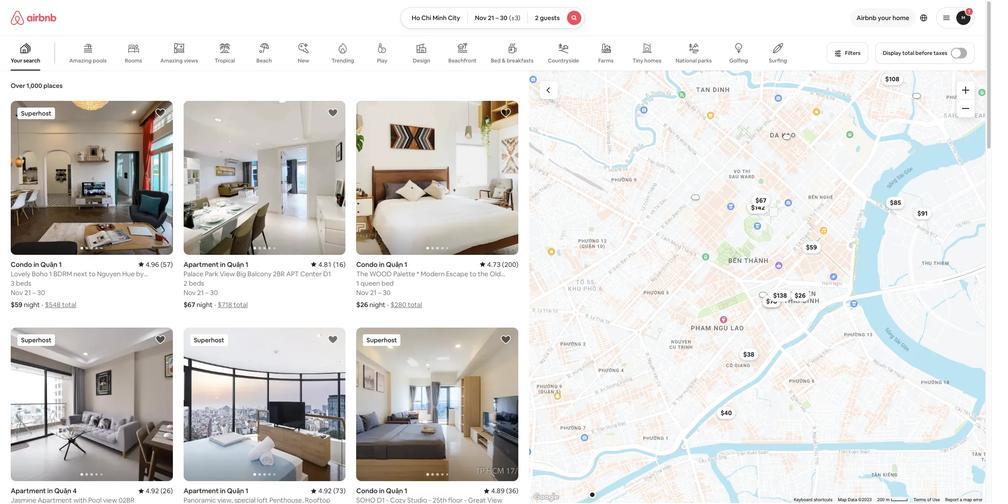 Task type: describe. For each thing, give the bounding box(es) containing it.
over 1,000 places
[[11, 82, 63, 90]]

(57)
[[160, 260, 173, 269]]

queen
[[361, 279, 380, 288]]

condo for queen
[[356, 260, 378, 269]]

(26)
[[160, 487, 173, 496]]

in for add to wishlist: apartment in quận 1 icon
[[220, 487, 226, 496]]

homes
[[644, 57, 661, 64]]

· inside 3 beds nov 21 – 30 $59 night · $548 total
[[42, 301, 43, 309]]

display total before taxes
[[883, 50, 947, 57]]

view
[[220, 270, 235, 278]]

30 inside search field
[[500, 14, 507, 22]]

profile element
[[596, 0, 975, 36]]

– inside apartment in quận 1 palace park view big balcony 2br apt center d1 2 beds nov 21 – 30 $67 night · $718 total
[[205, 288, 209, 297]]

report a map error link
[[945, 498, 983, 503]]

$548
[[45, 301, 61, 309]]

error
[[973, 498, 983, 503]]

chi
[[421, 14, 431, 22]]

condo right (73)
[[356, 487, 378, 496]]

new
[[298, 57, 309, 64]]

surfing
[[769, 57, 787, 64]]

in for add to wishlist: apartment in quận 4 "image"
[[47, 487, 53, 496]]

park
[[205, 270, 218, 278]]

before
[[915, 50, 932, 57]]

$67 button
[[751, 194, 770, 207]]

parks
[[698, 57, 712, 64]]

filters
[[845, 50, 860, 57]]

tropical
[[215, 57, 235, 64]]

4.96 (57)
[[146, 260, 173, 269]]

4.73 (200)
[[487, 260, 518, 269]]

4.89 out of 5 average rating,  36 reviews image
[[484, 487, 518, 496]]

amazing for amazing pools
[[69, 57, 92, 64]]

center
[[300, 270, 322, 278]]

$38
[[743, 350, 754, 359]]

quận for add to wishlist: apartment in quận 1 icon
[[227, 487, 244, 496]]

shortcuts
[[814, 498, 833, 503]]

filters button
[[827, 42, 868, 64]]

terms
[[914, 498, 926, 503]]

quận for the leftmost add to wishlist: condo in quận 1 icon
[[40, 260, 57, 269]]

3
[[11, 279, 15, 288]]

apartment in quận 1 palace park view big balcony 2br apt center d1 2 beds nov 21 – 30 $67 night · $718 total
[[184, 260, 331, 309]]

d1
[[323, 270, 331, 278]]

· inside apartment in quận 1 palace park view big balcony 2br apt center d1 2 beds nov 21 – 30 $67 night · $718 total
[[214, 301, 216, 309]]

$38 button
[[739, 348, 758, 361]]

design
[[413, 57, 430, 64]]

amazing views
[[160, 57, 198, 64]]

apartment in quận 1
[[184, 487, 248, 496]]

trending
[[332, 57, 354, 64]]

$26 inside 1 queen bed nov 21 – 30 $26 night · $280 total
[[356, 301, 368, 309]]

farms
[[598, 57, 613, 64]]

$718
[[218, 301, 232, 309]]

tiny homes
[[633, 57, 661, 64]]

0 horizontal spatial add to wishlist: condo in quận 1 image
[[155, 108, 166, 118]]

condo in quận 1 for beds
[[11, 260, 62, 269]]

$108
[[885, 75, 899, 83]]

use
[[932, 498, 940, 503]]

$280 total button
[[391, 301, 422, 309]]

©2023
[[858, 498, 872, 503]]

total inside button
[[902, 50, 914, 57]]

home
[[892, 14, 909, 22]]

in for right add to wishlist: condo in quận 1 icon
[[379, 487, 385, 496]]

1 queen bed nov 21 – 30 $26 night · $280 total
[[356, 279, 422, 309]]

display total before taxes button
[[875, 42, 975, 64]]

palace
[[184, 270, 203, 278]]

tiny
[[633, 57, 643, 64]]

1 inside apartment in quận 1 palace park view big balcony 2br apt center d1 2 beds nov 21 – 30 $67 night · $718 total
[[245, 260, 248, 269]]

add to wishlist: condo in quận 1 image
[[500, 108, 511, 118]]

quận for add to wishlist: apartment in quận 4 "image"
[[54, 487, 71, 496]]

4.73 out of 5 average rating,  200 reviews image
[[480, 260, 518, 269]]

guests
[[540, 14, 560, 22]]

$142
[[751, 204, 765, 212]]

add to wishlist: apartment in quận 4 image
[[155, 334, 166, 345]]

4.92 for 4.92 (73)
[[318, 487, 332, 496]]

3 beds nov 21 – 30 $59 night · $548 total
[[11, 279, 76, 309]]

your
[[878, 14, 891, 22]]

amazing pools
[[69, 57, 107, 64]]

$138 button
[[769, 289, 791, 302]]

$91 button
[[913, 207, 931, 220]]

add to wishlist: apartment in quận 1 image
[[328, 108, 338, 118]]

2 guests button
[[527, 7, 585, 29]]

quận inside apartment in quận 1 palace park view big balcony 2br apt center d1 2 beds nov 21 – 30 $67 night · $718 total
[[227, 260, 244, 269]]

apartment for apartment in quận 1
[[184, 487, 219, 496]]

countryside
[[548, 57, 579, 64]]

1 horizontal spatial add to wishlist: condo in quận 1 image
[[500, 334, 511, 345]]

national parks
[[676, 57, 712, 64]]

your
[[11, 57, 22, 64]]

report
[[945, 498, 959, 503]]

(16)
[[333, 260, 346, 269]]

breakfasts
[[507, 57, 534, 64]]

national
[[676, 57, 697, 64]]

city
[[448, 14, 460, 22]]

airbnb your home
[[856, 14, 909, 22]]

airbnb your home link
[[851, 8, 915, 27]]

nov inside 3 beds nov 21 – 30 $59 night · $548 total
[[11, 288, 23, 297]]

$548 total button
[[45, 301, 76, 309]]

nov inside 1 queen bed nov 21 – 30 $26 night · $280 total
[[356, 288, 368, 297]]

$67 inside apartment in quận 1 palace park view big balcony 2br apt center d1 2 beds nov 21 – 30 $67 night · $718 total
[[184, 301, 195, 309]]

amazing for amazing views
[[160, 57, 183, 64]]

big
[[236, 270, 246, 278]]

google map
showing 32 stays. region
[[524, 71, 985, 504]]

airbnb
[[856, 14, 877, 22]]

total inside 3 beds nov 21 – 30 $59 night · $548 total
[[62, 301, 76, 309]]

zoom in image
[[962, 87, 969, 94]]



Task type: vqa. For each thing, say whether or not it's contained in the screenshot.
$78 button
yes



Task type: locate. For each thing, give the bounding box(es) containing it.
$91
[[917, 209, 927, 217]]

$59 inside button
[[806, 243, 817, 251]]

1 horizontal spatial 4.92
[[318, 487, 332, 496]]

keyboard
[[794, 498, 812, 503]]

2 horizontal spatial ·
[[387, 301, 389, 309]]

none search field containing ho chi minh city
[[401, 7, 585, 29]]

condo in quận 1
[[11, 260, 62, 269], [356, 260, 407, 269], [356, 487, 407, 496]]

night
[[24, 301, 40, 309], [197, 301, 213, 309], [369, 301, 385, 309]]

1 vertical spatial $26
[[356, 301, 368, 309]]

nov 21 – 30 (±3)
[[475, 14, 520, 22]]

4.81
[[318, 260, 332, 269]]

map data ©2023
[[838, 498, 872, 503]]

keyboard shortcuts button
[[794, 497, 833, 504]]

beds inside apartment in quận 1 palace park view big balcony 2br apt center d1 2 beds nov 21 – 30 $67 night · $718 total
[[189, 279, 204, 288]]

amazing left views
[[160, 57, 183, 64]]

30 down "bed"
[[383, 288, 391, 297]]

1 inside 1 queen bed nov 21 – 30 $26 night · $280 total
[[356, 279, 359, 288]]

0 vertical spatial $67
[[755, 197, 766, 205]]

2 beds from the left
[[189, 279, 204, 288]]

condo up the 3
[[11, 260, 32, 269]]

minh
[[433, 14, 447, 22]]

1 horizontal spatial ·
[[214, 301, 216, 309]]

0 vertical spatial 2
[[535, 14, 539, 22]]

0 horizontal spatial $67
[[184, 301, 195, 309]]

golfing
[[729, 57, 748, 64]]

2 left guests
[[535, 14, 539, 22]]

4.81 (16)
[[318, 260, 346, 269]]

night left $280
[[369, 301, 385, 309]]

$718 total button
[[218, 301, 248, 309]]

beds down palace
[[189, 279, 204, 288]]

2 night from the left
[[197, 301, 213, 309]]

4.92 out of 5 average rating,  26 reviews image
[[138, 487, 173, 496]]

total inside apartment in quận 1 palace park view big balcony 2br apt center d1 2 beds nov 21 – 30 $67 night · $718 total
[[233, 301, 248, 309]]

ho
[[412, 14, 420, 22]]

4.89
[[491, 487, 505, 496]]

1 horizontal spatial night
[[197, 301, 213, 309]]

beds
[[16, 279, 31, 288], [189, 279, 204, 288]]

in for add to wishlist: condo in quận 1 image
[[379, 260, 385, 269]]

1,000
[[26, 82, 42, 90]]

night left $718
[[197, 301, 213, 309]]

&
[[502, 57, 506, 64]]

total right $718
[[233, 301, 248, 309]]

21 inside 1 queen bed nov 21 – 30 $26 night · $280 total
[[370, 288, 377, 297]]

1 horizontal spatial beds
[[189, 279, 204, 288]]

add to wishlist: condo in quận 1 image
[[155, 108, 166, 118], [500, 334, 511, 345]]

4.92 (73)
[[318, 487, 346, 496]]

30 inside 1 queen bed nov 21 – 30 $26 night · $280 total
[[383, 288, 391, 297]]

2br
[[273, 270, 285, 278]]

quận
[[40, 260, 57, 269], [227, 260, 244, 269], [386, 260, 403, 269], [54, 487, 71, 496], [227, 487, 244, 496], [386, 487, 403, 496]]

in for the leftmost add to wishlist: condo in quận 1 icon
[[33, 260, 39, 269]]

condo in quận 1 up the 3
[[11, 260, 62, 269]]

1 vertical spatial $67
[[184, 301, 195, 309]]

$59 inside 3 beds nov 21 – 30 $59 night · $548 total
[[11, 301, 22, 309]]

3 · from the left
[[387, 301, 389, 309]]

1 horizontal spatial 2
[[535, 14, 539, 22]]

· inside 1 queen bed nov 21 – 30 $26 night · $280 total
[[387, 301, 389, 309]]

4.92 for 4.92 (26)
[[146, 487, 159, 496]]

·
[[42, 301, 43, 309], [214, 301, 216, 309], [387, 301, 389, 309]]

30 inside apartment in quận 1 palace park view big balcony 2br apt center d1 2 beds nov 21 – 30 $67 night · $718 total
[[210, 288, 218, 297]]

nov down palace
[[184, 288, 196, 297]]

(±3)
[[509, 14, 520, 22]]

4.73
[[487, 260, 501, 269]]

0 horizontal spatial beds
[[16, 279, 31, 288]]

$67 inside the $67 button
[[755, 197, 766, 205]]

0 horizontal spatial 4.92
[[146, 487, 159, 496]]

2 4.92 from the left
[[318, 487, 332, 496]]

$98 button
[[762, 295, 781, 308]]

0 horizontal spatial night
[[24, 301, 40, 309]]

pools
[[93, 57, 107, 64]]

bed
[[381, 279, 394, 288]]

1 horizontal spatial $67
[[755, 197, 766, 205]]

0 horizontal spatial amazing
[[69, 57, 92, 64]]

· left $718
[[214, 301, 216, 309]]

apt
[[286, 270, 299, 278]]

0 vertical spatial add to wishlist: condo in quận 1 image
[[155, 108, 166, 118]]

1 horizontal spatial amazing
[[160, 57, 183, 64]]

4.92 (26)
[[146, 487, 173, 496]]

1 vertical spatial $59
[[11, 301, 22, 309]]

condo in quận 1 right (73)
[[356, 487, 407, 496]]

200 m
[[877, 498, 891, 503]]

night left $548
[[24, 301, 40, 309]]

– inside 3 beds nov 21 – 30 $59 night · $548 total
[[32, 288, 36, 297]]

· left $280
[[387, 301, 389, 309]]

1 horizontal spatial $59
[[806, 243, 817, 251]]

keyboard shortcuts
[[794, 498, 833, 503]]

0 horizontal spatial $26
[[356, 301, 368, 309]]

apartment for apartment in quận 1 palace park view big balcony 2br apt center d1 2 beds nov 21 – 30 $67 night · $718 total
[[184, 260, 219, 269]]

1 vertical spatial add to wishlist: condo in quận 1 image
[[500, 334, 511, 345]]

21 inside 3 beds nov 21 – 30 $59 night · $548 total
[[24, 288, 31, 297]]

total left before
[[902, 50, 914, 57]]

30 inside 3 beds nov 21 – 30 $59 night · $548 total
[[37, 288, 45, 297]]

condo up queen
[[356, 260, 378, 269]]

a
[[960, 498, 962, 503]]

condo
[[11, 260, 32, 269], [356, 260, 378, 269], [356, 487, 378, 496]]

0 horizontal spatial ·
[[42, 301, 43, 309]]

amazing left pools
[[69, 57, 92, 64]]

apartment for apartment in quận 4
[[11, 487, 46, 496]]

over
[[11, 82, 25, 90]]

$26 right $138 'button'
[[794, 291, 805, 299]]

1 · from the left
[[42, 301, 43, 309]]

your search
[[11, 57, 40, 64]]

2 inside apartment in quận 1 palace park view big balcony 2br apt center d1 2 beds nov 21 – 30 $67 night · $718 total
[[184, 279, 187, 288]]

30
[[500, 14, 507, 22], [37, 288, 45, 297], [210, 288, 218, 297], [383, 288, 391, 297]]

condo in quận 1 for queen
[[356, 260, 407, 269]]

quận for add to wishlist: condo in quận 1 image
[[386, 260, 403, 269]]

$85
[[890, 199, 901, 207]]

condo in quận 1 up "bed"
[[356, 260, 407, 269]]

4.96 out of 5 average rating,  57 reviews image
[[138, 260, 173, 269]]

m
[[886, 498, 890, 503]]

add to wishlist: apartment in quận 1 image
[[328, 334, 338, 345]]

1 horizontal spatial $26
[[794, 291, 805, 299]]

(200)
[[502, 260, 518, 269]]

30 up $548
[[37, 288, 45, 297]]

night inside 3 beds nov 21 – 30 $59 night · $548 total
[[24, 301, 40, 309]]

night inside 1 queen bed nov 21 – 30 $26 night · $280 total
[[369, 301, 385, 309]]

21 inside apartment in quận 1 palace park view big balcony 2br apt center d1 2 beds nov 21 – 30 $67 night · $718 total
[[197, 288, 204, 297]]

nov down the 3
[[11, 288, 23, 297]]

rooms
[[125, 57, 142, 64]]

google image
[[531, 492, 561, 504]]

quận for right add to wishlist: condo in quận 1 icon
[[386, 487, 403, 496]]

30 left (±3)
[[500, 14, 507, 22]]

$26 button
[[790, 289, 809, 302]]

search
[[23, 57, 40, 64]]

$108 button
[[881, 73, 903, 85]]

condo for beds
[[11, 260, 32, 269]]

$67
[[755, 197, 766, 205], [184, 301, 195, 309]]

$78 button
[[762, 295, 781, 308]]

0 vertical spatial $59
[[806, 243, 817, 251]]

1 4.92 from the left
[[146, 487, 159, 496]]

total
[[902, 50, 914, 57], [62, 301, 76, 309], [233, 301, 248, 309], [408, 301, 422, 309]]

3 night from the left
[[369, 301, 385, 309]]

0 horizontal spatial $59
[[11, 301, 22, 309]]

of
[[927, 498, 931, 503]]

4.92 left (73)
[[318, 487, 332, 496]]

0 vertical spatial $26
[[794, 291, 805, 299]]

1 inside dropdown button
[[968, 8, 970, 14]]

views
[[184, 57, 198, 64]]

–
[[495, 14, 499, 22], [32, 288, 36, 297], [205, 288, 209, 297], [378, 288, 381, 297]]

4.81 out of 5 average rating,  16 reviews image
[[311, 260, 346, 269]]

4.92 out of 5 average rating,  73 reviews image
[[311, 487, 346, 496]]

$26 down queen
[[356, 301, 368, 309]]

$40 button
[[716, 407, 736, 419]]

4
[[73, 487, 77, 496]]

nov down queen
[[356, 288, 368, 297]]

(36)
[[506, 487, 518, 496]]

night inside apartment in quận 1 palace park view big balcony 2br apt center d1 2 beds nov 21 – 30 $67 night · $718 total
[[197, 301, 213, 309]]

4.92 left (26) at left bottom
[[146, 487, 159, 496]]

$98
[[766, 297, 777, 306]]

1 button
[[936, 7, 975, 29]]

apartment
[[184, 260, 219, 269], [11, 487, 46, 496], [184, 487, 219, 496]]

in inside apartment in quận 1 palace park view big balcony 2br apt center d1 2 beds nov 21 – 30 $67 night · $718 total
[[220, 260, 226, 269]]

zoom out image
[[962, 105, 969, 112]]

beds right the 3
[[16, 279, 31, 288]]

2 guests
[[535, 14, 560, 22]]

4.96
[[146, 260, 159, 269]]

2 inside button
[[535, 14, 539, 22]]

group
[[11, 101, 173, 255], [184, 101, 346, 255], [356, 101, 518, 255], [11, 328, 173, 482], [184, 328, 346, 482], [356, 328, 518, 482]]

2 · from the left
[[214, 301, 216, 309]]

nov right city
[[475, 14, 487, 22]]

total right $280
[[408, 301, 422, 309]]

ho chi minh city
[[412, 14, 460, 22]]

– inside 1 queen bed nov 21 – 30 $26 night · $280 total
[[378, 288, 381, 297]]

$26 inside $26 button
[[794, 291, 805, 299]]

30 up $718
[[210, 288, 218, 297]]

beds inside 3 beds nov 21 – 30 $59 night · $548 total
[[16, 279, 31, 288]]

balcony
[[247, 270, 271, 278]]

2 horizontal spatial night
[[369, 301, 385, 309]]

nov inside apartment in quận 1 palace park view big balcony 2br apt center d1 2 beds nov 21 – 30 $67 night · $718 total
[[184, 288, 196, 297]]

0 horizontal spatial 2
[[184, 279, 187, 288]]

display
[[883, 50, 901, 57]]

report a map error
[[945, 498, 983, 503]]

total right $548
[[62, 301, 76, 309]]

$85 button
[[886, 197, 905, 209]]

beach
[[256, 57, 272, 64]]

4.89 (36)
[[491, 487, 518, 496]]

$138
[[773, 292, 787, 300]]

places
[[43, 82, 63, 90]]

beachfront
[[448, 57, 477, 64]]

total inside 1 queen bed nov 21 – 30 $26 night · $280 total
[[408, 301, 422, 309]]

2 down palace
[[184, 279, 187, 288]]

data
[[848, 498, 857, 503]]

1 night from the left
[[24, 301, 40, 309]]

$280
[[391, 301, 406, 309]]

$142 button
[[747, 201, 769, 214]]

apartment inside apartment in quận 1 palace park view big balcony 2br apt center d1 2 beds nov 21 – 30 $67 night · $718 total
[[184, 260, 219, 269]]

· left $548
[[42, 301, 43, 309]]

None search field
[[401, 7, 585, 29]]

1 beds from the left
[[16, 279, 31, 288]]

$59 button
[[802, 241, 821, 254]]

map
[[838, 498, 847, 503]]

21
[[488, 14, 494, 22], [24, 288, 31, 297], [197, 288, 204, 297], [370, 288, 377, 297]]

1 vertical spatial 2
[[184, 279, 187, 288]]

$59
[[806, 243, 817, 251], [11, 301, 22, 309]]

bed & breakfasts
[[491, 57, 534, 64]]



